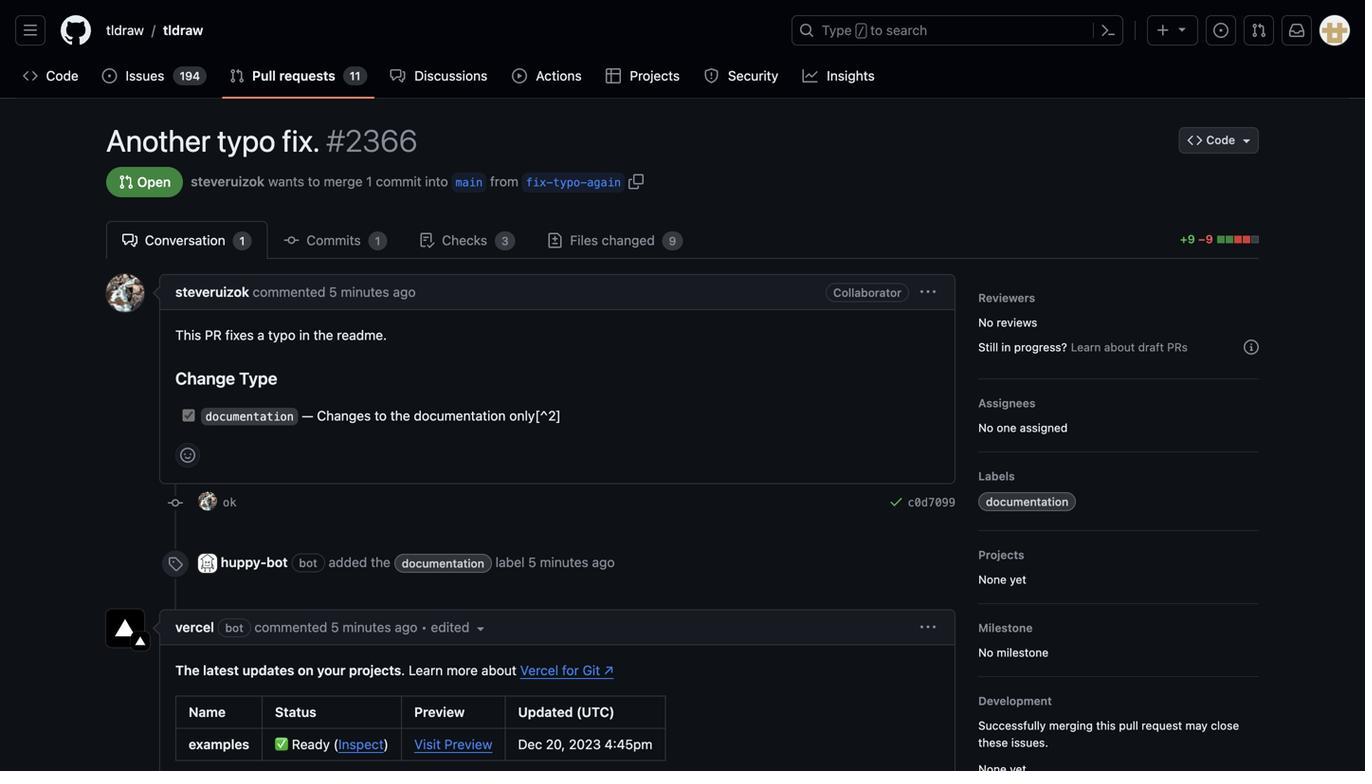 Task type: locate. For each thing, give the bounding box(es) containing it.
git pull request image down another
[[119, 175, 134, 190]]

5 minutes ago link up readme. on the left top of page
[[329, 284, 416, 300]]

label
[[496, 554, 525, 570]]

0 vertical spatial to
[[871, 22, 883, 38]]

documentation inside the bot added   the documentation
[[402, 557, 485, 570]]

1 horizontal spatial git pull request image
[[230, 68, 245, 83]]

to left search
[[871, 22, 883, 38]]

one
[[997, 421, 1017, 434]]

request
[[1142, 719, 1183, 732]]

documentation down labels
[[986, 495, 1069, 508]]

0 horizontal spatial triangle down image
[[1175, 21, 1190, 37]]

0 horizontal spatial projects
[[630, 68, 680, 83]]

development
[[979, 694, 1053, 708]]

steveruizok link up pr
[[175, 284, 249, 300]]

5 minutes ago link
[[329, 284, 416, 300], [528, 554, 615, 570], [331, 619, 418, 635]]

5 minutes ago link up the projects
[[331, 619, 418, 635]]

1 vertical spatial 5
[[528, 554, 537, 570]]

documentation link down labels
[[979, 492, 1077, 511]]

/ inside tldraw / tldraw
[[152, 22, 156, 38]]

/ up insights
[[858, 25, 865, 38]]

the inside the bot added   the documentation
[[371, 554, 391, 570]]

0 vertical spatial triangle down image
[[1175, 21, 1190, 37]]

3 no from the top
[[979, 646, 994, 659]]

issues.
[[1012, 736, 1049, 749]]

1 horizontal spatial /
[[858, 25, 865, 38]]

preview up visit
[[414, 704, 465, 720]]

assignees
[[979, 396, 1036, 410]]

0 vertical spatial comment discussion image
[[390, 68, 405, 83]]

discussions link
[[383, 62, 497, 90]]

bot inside the bot added   the documentation
[[299, 556, 318, 569]]

0 horizontal spatial comment discussion image
[[122, 233, 138, 248]]

git pull request image left pull
[[230, 68, 245, 83]]

readme.
[[337, 327, 387, 343]]

1 tldraw from the left
[[106, 22, 144, 38]]

tldraw up issue opened image
[[106, 22, 144, 38]]

minutes up the projects
[[343, 619, 391, 635]]

5 for commented 5 minutes ago
[[331, 619, 339, 635]]

open
[[134, 174, 171, 190]]

minutes up readme. on the left top of page
[[341, 284, 390, 300]]

reviews
[[997, 316, 1038, 329]]

1 horizontal spatial comment discussion image
[[390, 68, 405, 83]]

type / to search
[[822, 22, 928, 38]]

ago for label 5 minutes ago
[[592, 554, 615, 570]]

2 vertical spatial no
[[979, 646, 994, 659]]

type
[[822, 22, 852, 38], [239, 368, 277, 388]]

1
[[366, 173, 372, 189], [240, 234, 245, 248], [375, 234, 381, 248]]

None checkbox
[[182, 409, 195, 422]]

type down the a
[[239, 368, 277, 388]]

edited button
[[431, 617, 488, 637]]

to right wants
[[308, 173, 320, 189]]

huppy-
[[221, 554, 267, 570]]

0 horizontal spatial tldraw link
[[99, 15, 152, 46]]

bot right the @huppy bot 'image'
[[267, 554, 288, 570]]

1 vertical spatial ago
[[592, 554, 615, 570]]

(
[[334, 736, 339, 752]]

requests
[[279, 68, 336, 83]]

1 horizontal spatial code image
[[1188, 133, 1203, 148]]

milestone
[[997, 646, 1049, 659]]

1 horizontal spatial to
[[375, 408, 387, 423]]

documentation down the 'change type'
[[206, 410, 294, 423]]

documentation link
[[979, 492, 1077, 511], [394, 554, 492, 573]]

dec
[[518, 736, 543, 752]]

typo
[[217, 122, 276, 158], [268, 327, 296, 343]]

1 vertical spatial steveruizok
[[175, 284, 249, 300]]

no down milestone
[[979, 646, 994, 659]]

successfully merging this pull request may close these issues.
[[979, 719, 1240, 749]]

list
[[99, 15, 781, 46]]

wants
[[268, 173, 304, 189]]

1 vertical spatial projects
[[979, 548, 1025, 561]]

2 horizontal spatial 1
[[375, 234, 381, 248]]

no milestone
[[979, 646, 1049, 659]]

typo left fix.
[[217, 122, 276, 158]]

1 horizontal spatial tldraw
[[163, 22, 203, 38]]

prs
[[1168, 340, 1188, 354]]

1 vertical spatial no
[[979, 421, 994, 434]]

inspect
[[339, 736, 384, 752]]

1 vertical spatial typo
[[268, 327, 296, 343]]

no up still
[[979, 316, 994, 329]]

learn right .
[[409, 662, 443, 678]]

1 vertical spatial to
[[308, 173, 320, 189]]

0 horizontal spatial 1
[[240, 234, 245, 248]]

about right 'more' on the left bottom of page
[[482, 662, 517, 678]]

labels
[[979, 469, 1015, 483]]

2 vertical spatial the
[[371, 554, 391, 570]]

(utc)
[[577, 704, 615, 720]]

1 horizontal spatial tldraw link
[[156, 15, 211, 46]]

minutes for commented 5 minutes ago
[[343, 619, 391, 635]]

table
[[175, 696, 666, 761]]

1 no from the top
[[979, 316, 994, 329]]

close
[[1211, 719, 1240, 732]]

pull requests
[[252, 68, 336, 83]]

1 horizontal spatial learn
[[1072, 340, 1102, 354]]

2023
[[569, 736, 601, 752]]

0 vertical spatial learn
[[1072, 340, 1102, 354]]

commented up this pr fixes a typo in the readme.
[[253, 284, 326, 300]]

1 vertical spatial code
[[1207, 133, 1236, 147]]

0 vertical spatial 5 minutes ago link
[[329, 284, 416, 300]]

1 for conversation
[[240, 234, 245, 248]]

1 horizontal spatial in
[[1002, 340, 1011, 354]]

0 vertical spatial steveruizok link
[[191, 171, 265, 191]]

steveruizok down "another typo fix. #2366"
[[191, 173, 265, 189]]

vercel link
[[175, 619, 214, 635]]

ok link
[[223, 496, 237, 509]]

no for no milestone
[[979, 646, 994, 659]]

2 tldraw link from the left
[[156, 15, 211, 46]]

0 vertical spatial preview
[[414, 704, 465, 720]]

steveruizok commented 5 minutes ago
[[175, 284, 416, 300]]

0 vertical spatial projects
[[630, 68, 680, 83]]

insights
[[827, 68, 875, 83]]

minutes for label 5 minutes ago
[[540, 554, 589, 570]]

git pull request image
[[230, 68, 245, 83], [119, 175, 134, 190]]

comment discussion image right 11 at the left top of the page
[[390, 68, 405, 83]]

0 horizontal spatial code image
[[23, 68, 38, 83]]

vercel image
[[131, 632, 150, 651]]

code
[[46, 68, 79, 83], [1207, 133, 1236, 147]]

preview right visit
[[445, 736, 493, 752]]

updated (utc)
[[518, 704, 615, 720]]

steveruizok link down "another typo fix. #2366"
[[191, 171, 265, 191]]

ago for commented 5 minutes ago
[[395, 619, 418, 635]]

1 vertical spatial 5 minutes ago link
[[528, 554, 615, 570]]

0 vertical spatial git pull request image
[[230, 68, 245, 83]]

0 horizontal spatial about
[[482, 662, 517, 678]]

2 no from the top
[[979, 421, 994, 434]]

git pull request image
[[1252, 23, 1267, 38]]

0 vertical spatial typo
[[217, 122, 276, 158]]

steveruizok for steveruizok commented 5 minutes ago
[[175, 284, 249, 300]]

1 vertical spatial triangle down image
[[1240, 133, 1255, 148]]

/ for tldraw
[[152, 22, 156, 38]]

changes
[[317, 408, 371, 423]]

5 right label
[[528, 554, 537, 570]]

triangle down image
[[1175, 21, 1190, 37], [1240, 133, 1255, 148]]

learn right progress?
[[1072, 340, 1102, 354]]

about left draft
[[1105, 340, 1136, 354]]

preview
[[414, 704, 465, 720], [445, 736, 493, 752]]

documentation up edited
[[402, 557, 485, 570]]

5 down commits
[[329, 284, 337, 300]]

more
[[447, 662, 478, 678]]

/ inside type / to search
[[858, 25, 865, 38]]

#2366
[[327, 122, 418, 158]]

in right the a
[[299, 327, 310, 343]]

1 vertical spatial comment discussion image
[[122, 233, 138, 248]]

dec 20, 2023 4:45pm
[[518, 736, 653, 752]]

comment discussion image up steveruizok image
[[122, 233, 138, 248]]

minutes right label
[[540, 554, 589, 570]]

projects
[[349, 662, 401, 678]]

comment discussion image
[[390, 68, 405, 83], [122, 233, 138, 248]]

select assignees element
[[979, 395, 1260, 436]]

tldraw link
[[99, 15, 152, 46], [156, 15, 211, 46]]

1 horizontal spatial documentation link
[[979, 492, 1077, 511]]

1 left git commit icon
[[240, 234, 245, 248]]

1 vertical spatial type
[[239, 368, 277, 388]]

0 vertical spatial ago
[[393, 284, 416, 300]]

steveruizok up pr
[[175, 284, 249, 300]]

commented up on
[[255, 619, 327, 635]]

main
[[456, 176, 483, 189]]

1 vertical spatial git pull request image
[[119, 175, 134, 190]]

into
[[425, 173, 448, 189]]

2 horizontal spatial to
[[871, 22, 883, 38]]

0 horizontal spatial bot
[[225, 621, 244, 634]]

projects right the table icon
[[630, 68, 680, 83]]

documentation
[[414, 408, 506, 423], [206, 410, 294, 423], [986, 495, 1069, 508], [402, 557, 485, 570]]

no inside select reviewers element
[[979, 316, 994, 329]]

pr
[[205, 327, 222, 343]]

5 minutes ago link right label
[[528, 554, 615, 570]]

9
[[669, 234, 677, 248]]

20,
[[546, 736, 566, 752]]

shield image
[[704, 68, 719, 83]]

0 vertical spatial type
[[822, 22, 852, 38]]

5 up your
[[331, 619, 339, 635]]

about
[[1105, 340, 1136, 354], [482, 662, 517, 678]]

the right changes
[[391, 408, 410, 423]]

0 horizontal spatial learn
[[409, 662, 443, 678]]

0 horizontal spatial tldraw
[[106, 22, 144, 38]]

on
[[298, 662, 314, 678]]

1 horizontal spatial type
[[822, 22, 852, 38]]

0 vertical spatial no
[[979, 316, 994, 329]]

projects up none yet
[[979, 548, 1025, 561]]

0 vertical spatial code
[[46, 68, 79, 83]]

typo right the a
[[268, 327, 296, 343]]

about inside button
[[1105, 340, 1136, 354]]

2 vertical spatial 5
[[331, 619, 339, 635]]

name
[[189, 704, 226, 720]]

only[^2]
[[510, 408, 561, 423]]

still
[[979, 340, 999, 354]]

•
[[421, 619, 427, 635]]

0 horizontal spatial /
[[152, 22, 156, 38]]

insights link
[[795, 62, 884, 90]]

link issues element
[[979, 692, 1260, 771]]

no inside select assignees element
[[979, 421, 994, 434]]

in right still
[[1002, 340, 1011, 354]]

copy image
[[629, 174, 644, 189]]

the right added
[[371, 554, 391, 570]]

0 vertical spatial code image
[[23, 68, 38, 83]]

1 vertical spatial about
[[482, 662, 517, 678]]

0 vertical spatial documentation link
[[979, 492, 1077, 511]]

issue opened image
[[1214, 23, 1229, 38]]

checks
[[439, 232, 491, 248]]

the left readme. on the left top of page
[[314, 327, 333, 343]]

type up insights link
[[822, 22, 852, 38]]

steveruizok link
[[191, 171, 265, 191], [175, 284, 249, 300]]

no inside select milestones element
[[979, 646, 994, 659]]

steveruizok link for wants to merge
[[191, 171, 265, 191]]

1 vertical spatial documentation link
[[394, 554, 492, 573]]

bot left added
[[299, 556, 318, 569]]

bot right vercel at left bottom
[[225, 621, 244, 634]]

✅ ready ( inspect )
[[275, 736, 389, 752]]

no left one
[[979, 421, 994, 434]]

1 vertical spatial code image
[[1188, 133, 1203, 148]]

tldraw
[[106, 22, 144, 38], [163, 22, 203, 38]]

1 horizontal spatial triangle down image
[[1240, 133, 1255, 148]]

1 horizontal spatial about
[[1105, 340, 1136, 354]]

2 vertical spatial minutes
[[343, 619, 391, 635]]

from
[[490, 173, 519, 189]]

1 right commits
[[375, 234, 381, 248]]

1 vertical spatial minutes
[[540, 554, 589, 570]]

0 vertical spatial steveruizok
[[191, 173, 265, 189]]

2 horizontal spatial bot
[[299, 556, 318, 569]]

2 vertical spatial ago
[[395, 619, 418, 635]]

this
[[175, 327, 201, 343]]

visit
[[414, 736, 441, 752]]

1 right the merge
[[366, 173, 372, 189]]

/ up issues
[[152, 22, 156, 38]]

added
[[329, 554, 367, 570]]

tldraw link up "194"
[[156, 15, 211, 46]]

documentation link up edited
[[394, 554, 492, 573]]

ago
[[393, 284, 416, 300], [592, 554, 615, 570], [395, 619, 418, 635]]

code link
[[15, 62, 87, 90]]

0 horizontal spatial to
[[308, 173, 320, 189]]

security
[[728, 68, 779, 83]]

code image
[[23, 68, 38, 83], [1188, 133, 1203, 148]]

merge
[[324, 173, 363, 189]]

to right changes
[[375, 408, 387, 423]]

1 vertical spatial steveruizok link
[[175, 284, 249, 300]]

command palette image
[[1101, 23, 1116, 38]]

tldraw link up issue opened image
[[99, 15, 152, 46]]

tldraw up "194"
[[163, 22, 203, 38]]

0 horizontal spatial type
[[239, 368, 277, 388]]

learn
[[1072, 340, 1102, 354], [409, 662, 443, 678]]

0 vertical spatial about
[[1105, 340, 1136, 354]]

checklist image
[[420, 233, 435, 248]]



Task type: vqa. For each thing, say whether or not it's contained in the screenshot.
5th plus circle image from the bottom of the page
no



Task type: describe. For each thing, give the bounding box(es) containing it.
issues
[[126, 68, 164, 83]]

1 vertical spatial the
[[391, 408, 410, 423]]

@huppy bot image
[[198, 554, 217, 573]]

5 / 6 checks ok image
[[889, 494, 904, 509]]

learn about draft prs
[[1072, 340, 1188, 354]]

documentation — changes to the documentation only[^2]
[[206, 408, 561, 423]]

may
[[1186, 719, 1208, 732]]

files changed
[[567, 232, 659, 248]]

reviewers
[[979, 291, 1036, 304]]

commits
[[303, 232, 365, 248]]

−9
[[1199, 232, 1214, 246]]

fix-typo-again link
[[526, 172, 621, 193]]

pull request tabs element
[[106, 221, 1171, 259]]

changed
[[602, 232, 655, 248]]

table image
[[606, 68, 621, 83]]

no reviews
[[979, 316, 1038, 329]]

play image
[[512, 68, 527, 83]]

1 tldraw link from the left
[[99, 15, 152, 46]]

files
[[570, 232, 598, 248]]

steveruizok image
[[106, 274, 144, 312]]

documentation inside documentation — changes to the documentation only[^2]
[[206, 410, 294, 423]]

updated
[[518, 704, 573, 720]]

change
[[175, 368, 235, 388]]

194
[[180, 69, 200, 83]]

fix-
[[526, 176, 553, 189]]

assigned
[[1020, 421, 1068, 434]]

c0d7099 link
[[908, 496, 956, 509]]

2 vertical spatial to
[[375, 408, 387, 423]]

show options image
[[921, 285, 936, 300]]

examples
[[189, 736, 250, 752]]

file diff image
[[548, 233, 563, 248]]

0 vertical spatial 5
[[329, 284, 337, 300]]

no for no reviews
[[979, 316, 994, 329]]

commit
[[376, 173, 422, 189]]

still in progress?
[[979, 340, 1068, 354]]

list containing tldraw / tldraw
[[99, 15, 781, 46]]

to for merge
[[308, 173, 320, 189]]

bot for bot
[[225, 621, 244, 634]]

main link
[[456, 172, 483, 193]]

git commit image
[[168, 495, 183, 511]]

1 vertical spatial commented
[[255, 619, 327, 635]]

typo-
[[553, 176, 587, 189]]

collaborator
[[834, 286, 902, 299]]

5 for label 5 minutes ago
[[528, 554, 537, 570]]

select projects element
[[979, 546, 1260, 588]]

actions link
[[505, 62, 591, 90]]

add or remove reactions image
[[180, 448, 195, 463]]

git commit image
[[284, 233, 299, 248]]

table containing name
[[175, 696, 666, 761]]

tag image
[[168, 556, 183, 571]]

1 vertical spatial preview
[[445, 736, 493, 752]]

comment discussion image inside discussions link
[[390, 68, 405, 83]]

bot for bot added   the documentation
[[299, 556, 318, 569]]

)
[[384, 736, 389, 752]]

ok
[[223, 496, 237, 509]]

0 horizontal spatial in
[[299, 327, 310, 343]]

commented 5 minutes ago
[[255, 619, 418, 635]]

+9 −9
[[1181, 232, 1217, 246]]

inspect link
[[339, 736, 384, 752]]

visit preview
[[414, 736, 493, 752]]

search
[[887, 22, 928, 38]]

1 horizontal spatial projects
[[979, 548, 1025, 561]]

label 5 minutes ago
[[496, 554, 615, 570]]

git
[[583, 662, 600, 678]]

bot added   the documentation
[[299, 554, 485, 570]]

steveruizok link for commented
[[175, 284, 249, 300]]

to for search
[[871, 22, 883, 38]]

tldraw / tldraw
[[106, 22, 203, 38]]

+9
[[1181, 232, 1196, 246]]

↗︎
[[604, 662, 614, 678]]

a
[[258, 327, 265, 343]]

@steveruizok image
[[198, 492, 217, 511]]

notifications image
[[1290, 23, 1305, 38]]

vercel for git ↗︎ link
[[520, 662, 614, 678]]

updates
[[242, 662, 294, 678]]

another typo fix. #2366
[[106, 122, 418, 158]]

steveruizok for steveruizok wants to merge 1 commit into main from fix-typo-again
[[191, 173, 265, 189]]

select reviewers element
[[979, 289, 1260, 363]]

yet
[[1010, 573, 1027, 586]]

triangle down image
[[473, 621, 488, 636]]

milestone
[[979, 621, 1033, 635]]

1 vertical spatial learn
[[409, 662, 443, 678]]

select milestones element
[[979, 619, 1260, 661]]

documentation left only[^2]
[[414, 408, 506, 423]]

none
[[979, 573, 1007, 586]]

✅
[[275, 736, 288, 752]]

in inside select reviewers element
[[1002, 340, 1011, 354]]

for
[[562, 662, 579, 678]]

homepage image
[[61, 15, 91, 46]]

0 horizontal spatial code
[[46, 68, 79, 83]]

steveruizok wants to merge 1 commit into main from fix-typo-again
[[191, 173, 621, 189]]

huppy-bot
[[221, 554, 288, 570]]

change type
[[175, 368, 277, 388]]

info image
[[1244, 340, 1260, 355]]

@vercel image
[[106, 609, 144, 647]]

projects link
[[598, 62, 689, 90]]

ready
[[292, 736, 330, 752]]

another
[[106, 122, 211, 158]]

fixes
[[225, 327, 254, 343]]

0 horizontal spatial git pull request image
[[119, 175, 134, 190]]

issue opened image
[[102, 68, 117, 83]]

no for no one assigned
[[979, 421, 994, 434]]

the
[[175, 662, 200, 678]]

3
[[502, 234, 509, 248]]

11
[[350, 69, 361, 83]]

4:45pm
[[605, 736, 653, 752]]

graph image
[[803, 68, 818, 83]]

this
[[1097, 719, 1116, 732]]

security link
[[697, 62, 788, 90]]

successfully
[[979, 719, 1046, 732]]

1 horizontal spatial 1
[[366, 173, 372, 189]]

discussions
[[415, 68, 488, 83]]

1 horizontal spatial bot
[[267, 554, 288, 570]]

—
[[302, 408, 313, 423]]

1 horizontal spatial code
[[1207, 133, 1236, 147]]

0 vertical spatial commented
[[253, 284, 326, 300]]

/ for type
[[858, 25, 865, 38]]

huppy-bot link
[[221, 554, 288, 570]]

0 vertical spatial minutes
[[341, 284, 390, 300]]

draft
[[1139, 340, 1165, 354]]

no one assigned
[[979, 421, 1068, 434]]

learn about draft prs button
[[1072, 339, 1260, 356]]

plus image
[[1156, 23, 1171, 38]]

0 horizontal spatial documentation link
[[394, 554, 492, 573]]

again
[[587, 176, 621, 189]]

learn inside button
[[1072, 340, 1102, 354]]

this pr fixes a typo in the readme.
[[175, 327, 387, 343]]

documentation inside 'link'
[[986, 495, 1069, 508]]

latest
[[203, 662, 239, 678]]

2 tldraw from the left
[[163, 22, 203, 38]]

2 vertical spatial 5 minutes ago link
[[331, 619, 418, 635]]

.
[[401, 662, 405, 678]]

1 for commits
[[375, 234, 381, 248]]

your
[[317, 662, 346, 678]]

add or remove reactions element
[[175, 443, 200, 467]]

show options image
[[921, 620, 936, 635]]

pull
[[252, 68, 276, 83]]

the latest updates on your projects . learn more about vercel for git ↗︎
[[175, 662, 614, 678]]

0 vertical spatial the
[[314, 327, 333, 343]]



